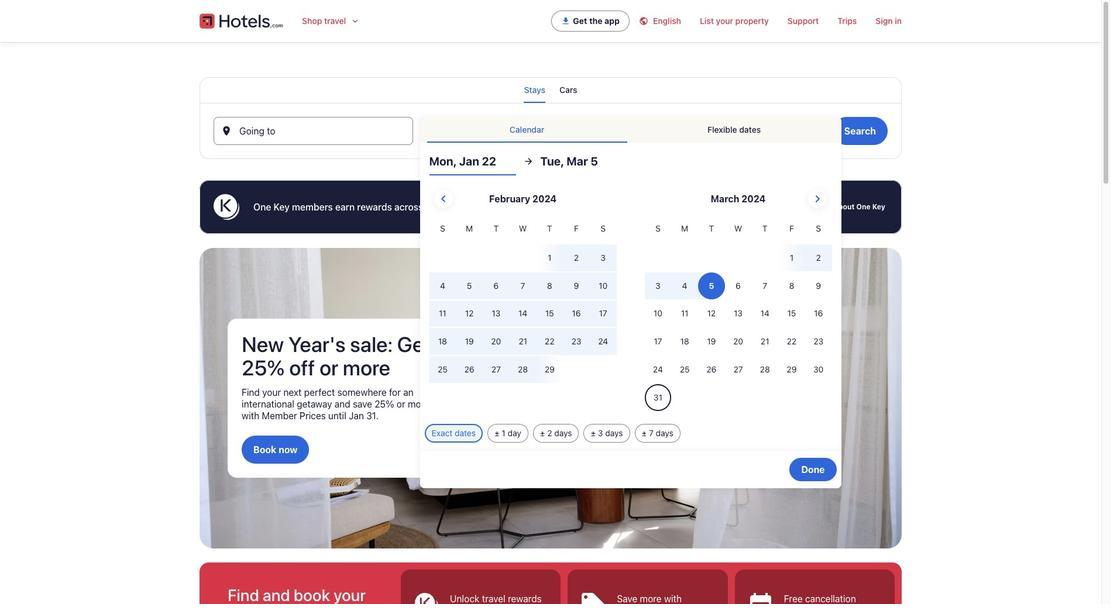 Task type: vqa. For each thing, say whether or not it's contained in the screenshot.


Task type: locate. For each thing, give the bounding box(es) containing it.
0 vertical spatial dates
[[739, 125, 761, 135]]

0 vertical spatial more
[[343, 355, 390, 381]]

1 vertical spatial 5
[[591, 155, 598, 168]]

1 horizontal spatial key
[[873, 203, 886, 211]]

more inside find your next perfect somewhere for an international getaway and save 25% or more with member prices until jan 31.
[[408, 399, 430, 410]]

0 horizontal spatial m
[[466, 224, 473, 234]]

1 horizontal spatial mar
[[567, 155, 588, 168]]

get
[[573, 16, 587, 26], [397, 332, 431, 357]]

1 ± from the left
[[495, 428, 500, 438]]

0 horizontal spatial w
[[519, 224, 527, 234]]

0 horizontal spatial 22
[[463, 131, 474, 141]]

2 horizontal spatial 22
[[787, 337, 797, 347]]

2 vertical spatial jan
[[349, 411, 364, 422]]

perfect
[[304, 388, 335, 398]]

and
[[520, 202, 536, 212], [335, 399, 350, 410]]

1 horizontal spatial 2024
[[742, 194, 766, 204]]

1 vertical spatial 22
[[482, 155, 496, 168]]

mar inside button
[[483, 131, 500, 141]]

2024 right february
[[533, 194, 557, 204]]

1 horizontal spatial and
[[520, 202, 536, 212]]

29 button
[[779, 357, 805, 383]]

0 horizontal spatial 2024
[[533, 194, 557, 204]]

0 vertical spatial mar
[[483, 131, 500, 141]]

m inside february 2024 element
[[466, 224, 473, 234]]

0 horizontal spatial dates
[[455, 428, 476, 438]]

your inside find your next perfect somewhere for an international getaway and save 25% or more with member prices until jan 31.
[[262, 388, 281, 398]]

save
[[353, 399, 372, 410]]

1 f from the left
[[574, 224, 579, 234]]

22 inside button
[[482, 155, 496, 168]]

± 3 days
[[591, 428, 623, 438]]

calendar link
[[427, 117, 627, 143]]

mar right -
[[483, 131, 500, 141]]

1 horizontal spatial 25%
[[375, 399, 394, 410]]

1 2024 from the left
[[533, 194, 557, 204]]

25% down for
[[375, 399, 394, 410]]

rewards
[[357, 202, 392, 212]]

0 horizontal spatial 25%
[[242, 355, 285, 381]]

mon,
[[429, 155, 457, 168]]

9 button
[[805, 273, 832, 299]]

february 2024 element
[[429, 222, 617, 385]]

1 m from the left
[[466, 224, 473, 234]]

w inside march 2024 element
[[735, 224, 742, 234]]

jan left -
[[446, 131, 461, 141]]

16
[[814, 309, 823, 319]]

0 vertical spatial 5
[[502, 131, 508, 141]]

10 button
[[645, 301, 672, 327]]

w
[[519, 224, 527, 234], [735, 224, 742, 234]]

11
[[681, 309, 689, 319]]

key left members
[[274, 202, 290, 212]]

w down march 2024
[[735, 224, 742, 234]]

1 horizontal spatial days
[[605, 428, 623, 438]]

0 vertical spatial get
[[573, 16, 587, 26]]

f inside march 2024 element
[[790, 224, 794, 234]]

key right about on the right top of page
[[873, 203, 886, 211]]

more down an
[[408, 399, 430, 410]]

22 left -
[[463, 131, 474, 141]]

tab list
[[200, 77, 902, 103], [420, 117, 842, 143]]

7 right 6 button
[[763, 281, 768, 291]]

t down hotels.com,
[[494, 224, 499, 234]]

trips link
[[829, 9, 867, 33]]

3 s from the left
[[656, 224, 661, 234]]

get inside new year's sale: get 25% off or more
[[397, 332, 431, 357]]

0 horizontal spatial and
[[335, 399, 350, 410]]

22 right 21 button
[[787, 337, 797, 347]]

1 horizontal spatial dates
[[739, 125, 761, 135]]

your up international
[[262, 388, 281, 398]]

across
[[395, 202, 423, 212]]

m for february 2024
[[466, 224, 473, 234]]

new
[[242, 332, 284, 357]]

1 horizontal spatial get
[[573, 16, 587, 26]]

1 vertical spatial your
[[262, 388, 281, 398]]

days down 31 button
[[656, 428, 674, 438]]

1 w from the left
[[519, 224, 527, 234]]

dates right exact
[[455, 428, 476, 438]]

5 inside button
[[502, 131, 508, 141]]

5 inside button
[[591, 155, 598, 168]]

sign in button
[[867, 9, 911, 33]]

1 horizontal spatial w
[[735, 224, 742, 234]]

2 ± from the left
[[540, 428, 545, 438]]

1 vertical spatial or
[[397, 399, 405, 410]]

2 m from the left
[[681, 224, 689, 234]]

get the app
[[573, 16, 620, 26]]

w inside february 2024 element
[[519, 224, 527, 234]]

1 vertical spatial mar
[[567, 155, 588, 168]]

0 horizontal spatial f
[[574, 224, 579, 234]]

0 horizontal spatial or
[[320, 355, 339, 381]]

2
[[547, 428, 552, 438]]

expedia,
[[426, 202, 463, 212]]

5 left calendar
[[502, 131, 508, 141]]

± left 2 at the left bottom of the page
[[540, 428, 545, 438]]

jan down save
[[349, 411, 364, 422]]

t down march
[[709, 224, 714, 234]]

2 vertical spatial 22
[[787, 337, 797, 347]]

days
[[555, 428, 572, 438], [605, 428, 623, 438], [656, 428, 674, 438]]

±
[[495, 428, 500, 438], [540, 428, 545, 438], [591, 428, 596, 438], [642, 428, 647, 438]]

25
[[680, 365, 690, 375]]

2 f from the left
[[790, 224, 794, 234]]

1 vertical spatial 25%
[[375, 399, 394, 410]]

and up until
[[335, 399, 350, 410]]

and left vrbo
[[520, 202, 536, 212]]

mar inside button
[[567, 155, 588, 168]]

application containing february 2024
[[429, 185, 832, 413]]

get right download the app button image
[[573, 16, 587, 26]]

7 inside button
[[763, 281, 768, 291]]

w down february 2024
[[519, 224, 527, 234]]

off
[[289, 355, 315, 381]]

march 2024 element
[[645, 222, 832, 413]]

flexible dates
[[708, 125, 761, 135]]

more up somewhere
[[343, 355, 390, 381]]

11 button
[[672, 301, 698, 327]]

1 vertical spatial get
[[397, 332, 431, 357]]

download the app button image
[[561, 16, 571, 26]]

1 vertical spatial and
[[335, 399, 350, 410]]

one right about on the right top of page
[[857, 203, 871, 211]]

0 vertical spatial 25%
[[242, 355, 285, 381]]

done button
[[790, 458, 837, 482]]

march
[[711, 194, 740, 204]]

1 horizontal spatial 7
[[763, 281, 768, 291]]

0 vertical spatial jan
[[446, 131, 461, 141]]

3 t from the left
[[709, 224, 714, 234]]

14 button
[[752, 301, 779, 327]]

30 button
[[805, 357, 832, 383]]

0 horizontal spatial days
[[555, 428, 572, 438]]

0 horizontal spatial get
[[397, 332, 431, 357]]

0 vertical spatial tab list
[[200, 77, 902, 103]]

3 ± from the left
[[591, 428, 596, 438]]

tab list containing calendar
[[420, 117, 842, 143]]

± left 1
[[495, 428, 500, 438]]

or down for
[[397, 399, 405, 410]]

0 horizontal spatial 7
[[649, 428, 654, 438]]

6 button
[[725, 273, 752, 299]]

± left '3'
[[591, 428, 596, 438]]

2 w from the left
[[735, 224, 742, 234]]

7 down 31 button
[[649, 428, 654, 438]]

2 horizontal spatial days
[[656, 428, 674, 438]]

days right '3'
[[605, 428, 623, 438]]

calendar
[[510, 125, 545, 135]]

directional image
[[523, 156, 534, 167]]

your right list
[[716, 16, 734, 26]]

dates right flexible
[[739, 125, 761, 135]]

flexible dates link
[[634, 117, 835, 143]]

1 vertical spatial tab list
[[420, 117, 842, 143]]

8 button
[[779, 273, 805, 299]]

7 button
[[752, 273, 779, 299]]

dates for flexible dates
[[739, 125, 761, 135]]

sign
[[876, 16, 893, 26]]

days right 2 at the left bottom of the page
[[555, 428, 572, 438]]

0 horizontal spatial 5
[[502, 131, 508, 141]]

5 right "tue,"
[[591, 155, 598, 168]]

4 ± from the left
[[642, 428, 647, 438]]

9
[[816, 281, 821, 291]]

2 t from the left
[[547, 224, 552, 234]]

property
[[736, 16, 769, 26]]

22 down jan 22 - mar 5
[[482, 155, 496, 168]]

0 vertical spatial 7
[[763, 281, 768, 291]]

1 horizontal spatial or
[[397, 399, 405, 410]]

shop travel button
[[293, 9, 369, 33]]

application
[[429, 185, 832, 413]]

2 2024 from the left
[[742, 194, 766, 204]]

1 out of 3 element
[[401, 570, 561, 605]]

0 horizontal spatial more
[[343, 355, 390, 381]]

17 button
[[645, 329, 672, 355]]

find
[[242, 388, 260, 398]]

4 s from the left
[[816, 224, 821, 234]]

31.
[[366, 411, 379, 422]]

8
[[789, 281, 795, 291]]

member
[[262, 411, 297, 422]]

0 vertical spatial your
[[716, 16, 734, 26]]

tab list up calendar
[[200, 77, 902, 103]]

2 out of 3 element
[[568, 570, 728, 605]]

25 button
[[672, 357, 698, 383]]

t down march 2024
[[763, 224, 768, 234]]

one left members
[[253, 202, 271, 212]]

or up perfect
[[320, 355, 339, 381]]

days for ± 2 days
[[555, 428, 572, 438]]

more
[[343, 355, 390, 381], [408, 399, 430, 410]]

± right '± 3 days'
[[642, 428, 647, 438]]

1 vertical spatial dates
[[455, 428, 476, 438]]

vrbo
[[539, 202, 559, 212]]

your
[[716, 16, 734, 26], [262, 388, 281, 398]]

tab list up tue, mar 5 button
[[420, 117, 842, 143]]

± for ± 3 days
[[591, 428, 596, 438]]

days for ± 7 days
[[656, 428, 674, 438]]

new year's sale: get 25% off or more
[[242, 332, 431, 381]]

2 days from the left
[[605, 428, 623, 438]]

next month image
[[811, 192, 825, 206]]

t down vrbo
[[547, 224, 552, 234]]

m
[[466, 224, 473, 234], [681, 224, 689, 234]]

small image
[[639, 16, 653, 26]]

jan right the mon,
[[459, 155, 479, 168]]

1 horizontal spatial 5
[[591, 155, 598, 168]]

0 horizontal spatial key
[[274, 202, 290, 212]]

1 horizontal spatial your
[[716, 16, 734, 26]]

1 horizontal spatial m
[[681, 224, 689, 234]]

1 horizontal spatial 22
[[482, 155, 496, 168]]

exact
[[432, 428, 453, 438]]

3 days from the left
[[656, 428, 674, 438]]

1 vertical spatial jan
[[459, 155, 479, 168]]

1 horizontal spatial f
[[790, 224, 794, 234]]

1 horizontal spatial more
[[408, 399, 430, 410]]

13
[[734, 309, 743, 319]]

1 days from the left
[[555, 428, 572, 438]]

prices
[[300, 411, 326, 422]]

1 vertical spatial more
[[408, 399, 430, 410]]

30
[[814, 365, 824, 375]]

25% inside new year's sale: get 25% off or more
[[242, 355, 285, 381]]

book now link
[[242, 436, 309, 464]]

get right sale:
[[397, 332, 431, 357]]

2024 right march
[[742, 194, 766, 204]]

f for march 2024
[[790, 224, 794, 234]]

mar right "tue,"
[[567, 155, 588, 168]]

10
[[654, 309, 663, 319]]

or
[[320, 355, 339, 381], [397, 399, 405, 410]]

jan inside find your next perfect somewhere for an international getaway and save 25% or more with member prices until jan 31.
[[349, 411, 364, 422]]

cars
[[560, 85, 577, 95]]

or inside new year's sale: get 25% off or more
[[320, 355, 339, 381]]

dates
[[739, 125, 761, 135], [455, 428, 476, 438]]

25% up find
[[242, 355, 285, 381]]

trailing image
[[351, 16, 360, 26]]

learn
[[813, 203, 833, 211]]

0 vertical spatial or
[[320, 355, 339, 381]]

list your property
[[700, 16, 769, 26]]

0 horizontal spatial mar
[[483, 131, 500, 141]]

mar
[[483, 131, 500, 141], [567, 155, 588, 168]]

next
[[284, 388, 302, 398]]

0 horizontal spatial your
[[262, 388, 281, 398]]

the
[[589, 16, 603, 26]]



Task type: describe. For each thing, give the bounding box(es) containing it.
6
[[736, 281, 741, 291]]

list your property link
[[691, 9, 779, 33]]

international
[[242, 399, 294, 410]]

tue, mar 5 button
[[541, 148, 627, 176]]

25% inside find your next perfect somewhere for an international getaway and save 25% or more with member prices until jan 31.
[[375, 399, 394, 410]]

22 button
[[779, 329, 805, 355]]

31 button
[[645, 385, 672, 411]]

± for ± 7 days
[[642, 428, 647, 438]]

jan inside button
[[446, 131, 461, 141]]

jan 22 - mar 5 button
[[420, 117, 619, 145]]

mon, jan 22 button
[[429, 148, 516, 176]]

1 t from the left
[[494, 224, 499, 234]]

27 button
[[725, 357, 752, 383]]

get the app link
[[552, 11, 630, 32]]

march 2024
[[711, 194, 766, 204]]

26 button
[[698, 357, 725, 383]]

new year's sale: get 25% off or more main content
[[0, 42, 1102, 605]]

flexible
[[708, 125, 737, 135]]

cars link
[[560, 77, 577, 103]]

24 button
[[645, 357, 672, 383]]

or inside find your next perfect somewhere for an international getaway and save 25% or more with member prices until jan 31.
[[397, 399, 405, 410]]

18
[[681, 337, 689, 347]]

28
[[760, 365, 770, 375]]

21
[[761, 337, 770, 347]]

february 2024
[[489, 194, 557, 204]]

somewhere
[[338, 388, 387, 398]]

12
[[707, 309, 716, 319]]

support link
[[779, 9, 829, 33]]

m for march 2024
[[681, 224, 689, 234]]

in
[[895, 16, 902, 26]]

-
[[477, 131, 481, 141]]

15
[[788, 309, 796, 319]]

previous month image
[[437, 192, 451, 206]]

0 vertical spatial 22
[[463, 131, 474, 141]]

3 out of 3 element
[[735, 570, 895, 605]]

± for ± 1 day
[[495, 428, 500, 438]]

book now
[[253, 445, 298, 456]]

1 vertical spatial 7
[[649, 428, 654, 438]]

1 horizontal spatial one
[[857, 203, 871, 211]]

now
[[279, 445, 298, 456]]

21 button
[[752, 329, 779, 355]]

dates for exact dates
[[455, 428, 476, 438]]

14
[[761, 309, 770, 319]]

jan 22 - mar 5
[[446, 131, 508, 141]]

20 button
[[725, 329, 752, 355]]

2 s from the left
[[601, 224, 606, 234]]

19 button
[[698, 329, 725, 355]]

tue,
[[541, 155, 564, 168]]

1 s from the left
[[440, 224, 445, 234]]

learn about one key link
[[811, 198, 888, 217]]

16 button
[[805, 301, 832, 327]]

book
[[253, 445, 276, 456]]

list
[[700, 16, 714, 26]]

february
[[489, 194, 530, 204]]

stays
[[524, 85, 546, 95]]

sale:
[[350, 332, 393, 357]]

done
[[802, 465, 825, 475]]

2024 for march 2024
[[742, 194, 766, 204]]

13 button
[[725, 301, 752, 327]]

days for ± 3 days
[[605, 428, 623, 438]]

app
[[605, 16, 620, 26]]

jan inside button
[[459, 155, 479, 168]]

w for february
[[519, 224, 527, 234]]

20
[[734, 337, 743, 347]]

tue, mar 5
[[541, 155, 598, 168]]

and inside find your next perfect somewhere for an international getaway and save 25% or more with member prices until jan 31.
[[335, 399, 350, 410]]

tab list containing stays
[[200, 77, 902, 103]]

hotels logo image
[[200, 12, 283, 30]]

19
[[707, 337, 716, 347]]

earn
[[335, 202, 355, 212]]

find your next perfect somewhere for an international getaway and save 25% or more with member prices until jan 31.
[[242, 388, 430, 422]]

± 2 days
[[540, 428, 572, 438]]

for
[[389, 388, 401, 398]]

2024 for february 2024
[[533, 194, 557, 204]]

application inside new year's sale: get 25% off or more main content
[[429, 185, 832, 413]]

± 1 day
[[495, 428, 521, 438]]

29
[[787, 365, 797, 375]]

± for ± 2 days
[[540, 428, 545, 438]]

0 vertical spatial and
[[520, 202, 536, 212]]

3
[[598, 428, 603, 438]]

your for find
[[262, 388, 281, 398]]

± 7 days
[[642, 428, 674, 438]]

shop travel
[[302, 16, 346, 26]]

about
[[835, 203, 855, 211]]

day
[[508, 428, 521, 438]]

trips
[[838, 16, 857, 26]]

exact dates
[[432, 428, 476, 438]]

getaway
[[297, 399, 332, 410]]

english
[[653, 16, 681, 26]]

0 horizontal spatial one
[[253, 202, 271, 212]]

your for list
[[716, 16, 734, 26]]

year's
[[288, 332, 346, 357]]

f for february 2024
[[574, 224, 579, 234]]

hotels.com,
[[465, 202, 518, 212]]

english button
[[630, 9, 691, 33]]

sign in
[[876, 16, 902, 26]]

18 button
[[672, 329, 698, 355]]

support
[[788, 16, 819, 26]]

with
[[242, 411, 260, 422]]

22 inside march 2024 element
[[787, 337, 797, 347]]

24
[[653, 365, 663, 375]]

1
[[502, 428, 506, 438]]

12 button
[[698, 301, 725, 327]]

w for march
[[735, 224, 742, 234]]

one key members earn rewards across expedia, hotels.com, and vrbo
[[253, 202, 559, 212]]

4 t from the left
[[763, 224, 768, 234]]

more inside new year's sale: get 25% off or more
[[343, 355, 390, 381]]

27
[[734, 365, 743, 375]]

members
[[292, 202, 333, 212]]

mon, jan 22
[[429, 155, 496, 168]]



